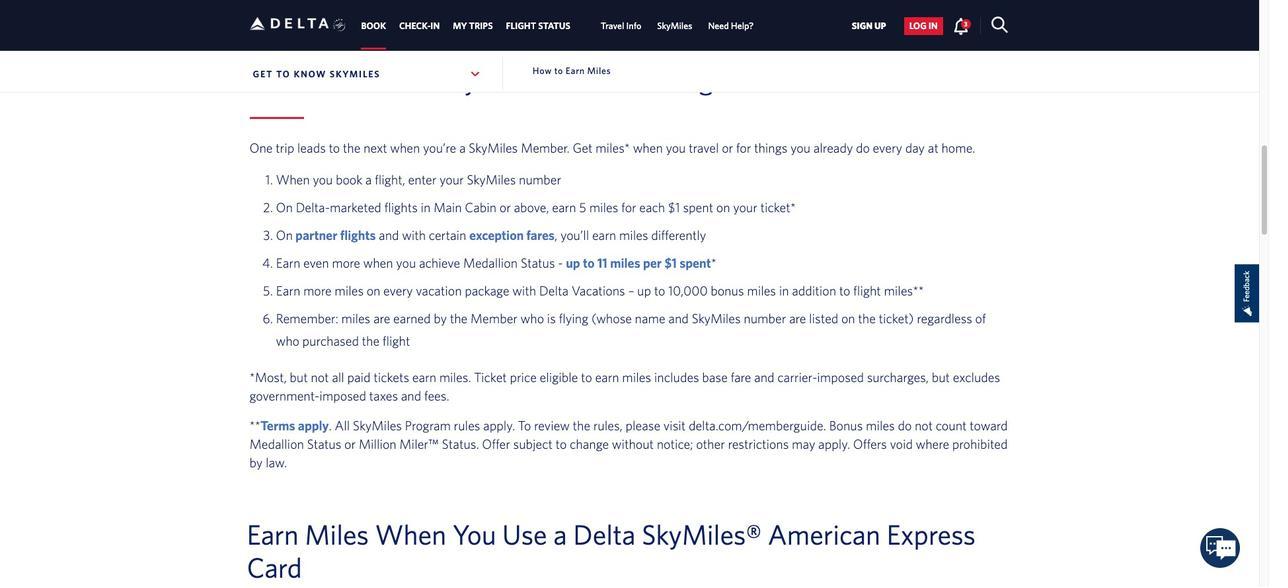 Task type: describe. For each thing, give the bounding box(es) containing it.
how to earn miles
[[533, 65, 611, 76]]

earn miles when you use a delta skymiles® american express card
[[247, 518, 976, 583]]

miles up up to 11 miles per $1 spent link
[[620, 227, 649, 243]]

2 are from the left
[[790, 311, 807, 326]]

–
[[629, 283, 635, 298]]

earn for up
[[276, 283, 300, 298]]

status
[[538, 21, 571, 31]]

skyteam image
[[333, 5, 346, 46]]

when right miles*
[[633, 140, 663, 155]]

0 vertical spatial number
[[519, 172, 562, 187]]

and right fare at bottom
[[755, 370, 775, 385]]

book
[[336, 172, 363, 187]]

miles right 11
[[611, 255, 641, 270]]

need help? link
[[709, 14, 754, 38]]

on left vacation
[[367, 283, 381, 298]]

exception fares link
[[470, 227, 555, 243]]

on partner flights and with certain exception fares , you'll earn miles differently
[[276, 227, 707, 243]]

ticket*
[[761, 200, 796, 215]]

enter
[[408, 172, 437, 187]]

**
[[250, 418, 261, 433]]

apply
[[298, 418, 329, 433]]

0 horizontal spatial apply.
[[484, 418, 515, 433]]

get to know skymiles button
[[250, 58, 485, 91]]

includes
[[655, 370, 700, 385]]

skymiles®
[[642, 518, 762, 550]]

miles**
[[885, 283, 924, 298]]

you left book
[[313, 172, 333, 187]]

5
[[580, 200, 587, 215]]

0 vertical spatial delta
[[540, 283, 569, 298]]

even
[[304, 255, 329, 270]]

-
[[558, 255, 563, 270]]

** terms apply
[[250, 418, 329, 433]]

status.
[[442, 436, 479, 452]]

toward
[[970, 418, 1008, 433]]

. all
[[329, 418, 350, 433]]

0 vertical spatial when
[[317, 64, 389, 96]]

3
[[965, 20, 968, 28]]

,
[[555, 227, 558, 243]]

offers
[[854, 436, 887, 452]]

trip
[[276, 140, 294, 155]]

listed
[[810, 311, 839, 326]]

$1 for each
[[669, 200, 680, 215]]

eligible
[[540, 370, 578, 385]]

fees.
[[424, 388, 450, 403]]

price
[[510, 370, 537, 385]]

flight
[[506, 21, 537, 31]]

subject
[[514, 436, 553, 452]]

things
[[755, 140, 788, 155]]

1 horizontal spatial flight
[[854, 283, 882, 298]]

vacations
[[572, 283, 626, 298]]

miles*
[[596, 140, 630, 155]]

the inside . all skymiles program rules apply. to review the rules, please visit delta.com/memberguide. bonus miles do not count toward medallion status or million miler™ status. offer subject to change without notice; other restrictions may apply. offers void where prohibited by law.
[[573, 418, 591, 433]]

and left 'with'
[[379, 227, 399, 243]]

remember: miles are earned by the member who is flying (whose name and skymiles number are listed on the ticket) regardless of who purchased the flight
[[276, 311, 987, 348]]

how down flight status
[[533, 65, 552, 76]]

paid
[[348, 370, 371, 385]]

sign up
[[852, 21, 887, 31]]

my trips
[[453, 21, 493, 31]]

bonus
[[711, 283, 744, 298]]

the up the paid
[[362, 333, 380, 348]]

1 horizontal spatial more
[[332, 255, 360, 270]]

3 link
[[954, 17, 971, 34]]

without
[[612, 436, 654, 452]]

1 horizontal spatial flights
[[385, 200, 418, 215]]

skymiles inside remember: miles are earned by the member who is flying (whose name and skymiles number are listed on the ticket) regardless of who purchased the flight
[[692, 311, 741, 326]]

law.
[[266, 455, 287, 470]]

1 vertical spatial up
[[638, 283, 652, 298]]

status inside . all skymiles program rules apply. to review the rules, please visit delta.com/memberguide. bonus miles do not count toward medallion status or million miler™ status. offer subject to change without notice; other restrictions may apply. offers void where prohibited by law.
[[307, 436, 342, 452]]

1 vertical spatial a
[[366, 172, 372, 187]]

you left travel
[[666, 140, 686, 155]]

1 horizontal spatial apply.
[[819, 436, 851, 452]]

(whose
[[592, 311, 632, 326]]

day
[[906, 140, 925, 155]]

1 horizontal spatial every
[[873, 140, 903, 155]]

11
[[598, 255, 608, 270]]

offer
[[482, 436, 511, 452]]

fare
[[731, 370, 752, 385]]

you down 'with'
[[396, 255, 416, 270]]

not inside . all skymiles program rules apply. to review the rules, please visit delta.com/memberguide. bonus miles do not count toward medallion status or million miler™ status. offer subject to change without notice; other restrictions may apply. offers void where prohibited by law.
[[915, 418, 933, 433]]

spent for on
[[683, 200, 714, 215]]

earn left 5
[[552, 200, 576, 215]]

on for on partner flights and with certain exception fares , you'll earn miles differently
[[276, 227, 293, 243]]

ticket
[[474, 370, 507, 385]]

taxes
[[369, 388, 398, 403]]

0 vertical spatial do
[[857, 140, 870, 155]]

or inside . all skymiles program rules apply. to review the rules, please visit delta.com/memberguide. bonus miles do not count toward medallion status or million miler™ status. offer subject to change without notice; other restrictions may apply. offers void where prohibited by law.
[[345, 436, 356, 452]]

marketed
[[330, 200, 382, 215]]

1 horizontal spatial status
[[521, 255, 555, 270]]

. all skymiles program rules apply. to review the rules, please visit delta.com/memberguide. bonus miles do not count toward medallion status or million miler™ status. offer subject to change without notice; other restrictions may apply. offers void where prohibited by law.
[[250, 418, 1008, 470]]

one trip leads to the next when you're a skymiles member. get miles* when you travel or for things you already do every day at home.
[[250, 140, 979, 155]]

regardless
[[917, 311, 973, 326]]

1 vertical spatial when
[[276, 172, 310, 187]]

book link
[[361, 14, 386, 38]]

travel info link
[[601, 14, 642, 38]]

message us image
[[1201, 529, 1241, 568]]

1 but from the left
[[290, 370, 308, 385]]

to inside *most, but not all paid tickets earn miles. ticket price eligible to earn miles includes base fare and carrier-imposed surcharges, but excludes government-imposed taxes and fees.
[[581, 370, 592, 385]]

and left "fees."
[[401, 388, 421, 403]]

a inside earn miles when you use a delta skymiles® american express card
[[554, 518, 567, 550]]

help?
[[731, 21, 754, 31]]

earn up 11
[[593, 227, 617, 243]]

number inside remember: miles are earned by the member who is flying (whose name and skymiles number are listed on the ticket) regardless of who purchased the flight
[[744, 311, 787, 326]]

log in
[[910, 21, 938, 31]]

delta inside earn miles when you use a delta skymiles® american express card
[[574, 518, 636, 550]]

travel
[[689, 140, 719, 155]]

one
[[250, 140, 273, 155]]

vacation
[[416, 283, 462, 298]]

count
[[936, 418, 967, 433]]

at
[[928, 140, 939, 155]]

do inside . all skymiles program rules apply. to review the rules, please visit delta.com/memberguide. bonus miles do not count toward medallion status or million miler™ status. offer subject to change without notice; other restrictions may apply. offers void where prohibited by law.
[[898, 418, 912, 433]]

member.
[[521, 140, 570, 155]]

*most, but not all paid tickets earn miles. ticket price eligible to earn miles includes base fare and carrier-imposed surcharges, but excludes government-imposed taxes and fees.
[[250, 370, 1001, 403]]

leads
[[298, 140, 326, 155]]

miles inside remember: miles are earned by the member who is flying (whose name and skymiles number are listed on the ticket) regardless of who purchased the flight
[[342, 311, 371, 326]]

travel
[[601, 21, 625, 31]]

1 vertical spatial your
[[734, 200, 758, 215]]

above,
[[514, 200, 549, 215]]

differently
[[652, 227, 707, 243]]

when right next
[[390, 140, 420, 155]]

spent for *
[[680, 255, 711, 270]]

sign up link
[[847, 17, 892, 35]]

need help?
[[709, 21, 754, 31]]

earn more miles on every vacation package with delta vacations – up to 10,000 bonus miles in addition to flight miles**
[[276, 283, 924, 298]]

remember:
[[276, 311, 339, 326]]

when you book a flight, enter your skymiles number
[[276, 172, 562, 187]]

miles inside *most, but not all paid tickets earn miles. ticket price eligible to earn miles includes base fare and carrier-imposed surcharges, but excludes government-imposed taxes and fees.
[[623, 370, 652, 385]]

sign
[[852, 21, 873, 31]]

use
[[503, 518, 547, 550]]

$1 for per
[[665, 255, 677, 270]]

skymiles inside dropdown button
[[330, 69, 381, 79]]

0 vertical spatial medallion
[[463, 255, 518, 270]]

need
[[709, 21, 729, 31]]

of
[[976, 311, 987, 326]]

flight,
[[375, 172, 405, 187]]

0 horizontal spatial for
[[622, 200, 637, 215]]

in
[[431, 21, 440, 31]]

2 vertical spatial in
[[780, 283, 789, 298]]



Task type: locate. For each thing, give the bounding box(es) containing it.
1 vertical spatial number
[[744, 311, 787, 326]]

miles
[[247, 64, 311, 96], [588, 65, 611, 76], [305, 518, 369, 550]]

0 vertical spatial or
[[722, 140, 734, 155]]

$1 right per
[[665, 255, 677, 270]]

1 on from the top
[[276, 200, 293, 215]]

*most,
[[250, 370, 287, 385]]

delta.com/memberguide.
[[689, 418, 827, 433]]

1 vertical spatial by
[[250, 455, 263, 470]]

by inside remember: miles are earned by the member who is flying (whose name and skymiles number are listed on the ticket) regardless of who purchased the flight
[[434, 311, 447, 326]]

do
[[857, 140, 870, 155], [898, 418, 912, 433]]

skymiles up million
[[353, 418, 402, 433]]

2 but from the left
[[932, 370, 950, 385]]

up
[[875, 21, 887, 31]]

status down apply
[[307, 436, 342, 452]]

more down even
[[304, 283, 332, 298]]

0 vertical spatial get
[[253, 69, 273, 79]]

package with
[[465, 283, 537, 298]]

who left is
[[521, 311, 544, 326]]

1 vertical spatial in
[[421, 200, 431, 215]]

earn down status on the top of the page
[[566, 65, 585, 76]]

but left excludes
[[932, 370, 950, 385]]

do up void
[[898, 418, 912, 433]]

miles right 5
[[590, 200, 619, 215]]

to inside . all skymiles program rules apply. to review the rules, please visit delta.com/memberguide. bonus miles do not count toward medallion status or million miler™ status. offer subject to change without notice; other restrictions may apply. offers void where prohibited by law.
[[556, 436, 567, 452]]

check-in link
[[399, 14, 440, 38]]

medallion up 'law.'
[[250, 436, 304, 452]]

more
[[332, 255, 360, 270], [304, 283, 332, 298]]

every up earned
[[384, 283, 413, 298]]

0 horizontal spatial by
[[250, 455, 263, 470]]

on left delta-
[[276, 200, 293, 215]]

not up 'where'
[[915, 418, 933, 433]]

when down partner flights link
[[363, 255, 393, 270]]

to inside get to know skymiles dropdown button
[[276, 69, 291, 79]]

0 vertical spatial by
[[434, 311, 447, 326]]

0 vertical spatial imposed
[[818, 370, 865, 385]]

1 vertical spatial who
[[276, 333, 300, 348]]

1 horizontal spatial your
[[734, 200, 758, 215]]

visit
[[664, 418, 686, 433]]

restrictions
[[728, 436, 789, 452]]

1 vertical spatial spent
[[680, 255, 711, 270]]

by down vacation
[[434, 311, 447, 326]]

prohibited
[[953, 436, 1008, 452]]

program
[[405, 418, 451, 433]]

get left miles*
[[573, 140, 593, 155]]

medallion
[[463, 255, 518, 270], [250, 436, 304, 452]]

0 horizontal spatial delta
[[540, 283, 569, 298]]

on for on delta-marketed flights in main cabin or above, earn 5 miles for each $1 spent on your ticket*
[[276, 200, 293, 215]]

$1 right each
[[669, 200, 680, 215]]

may
[[792, 436, 816, 452]]

your up main
[[440, 172, 464, 187]]

your left the ticket*
[[734, 200, 758, 215]]

spent up differently
[[683, 200, 714, 215]]

1 horizontal spatial are
[[790, 311, 807, 326]]

status
[[521, 255, 555, 270], [307, 436, 342, 452]]

1 horizontal spatial who
[[521, 311, 544, 326]]

status left -
[[521, 255, 555, 270]]

2 vertical spatial or
[[345, 436, 356, 452]]

when inside earn miles when you use a delta skymiles® american express card
[[375, 518, 447, 550]]

earn down travel
[[580, 64, 632, 96]]

apply. up offer
[[484, 418, 515, 433]]

2 horizontal spatial in
[[929, 21, 938, 31]]

0 vertical spatial flights
[[385, 200, 418, 215]]

0 vertical spatial in
[[929, 21, 938, 31]]

apply.
[[484, 418, 515, 433], [819, 436, 851, 452]]

medallion inside . all skymiles program rules apply. to review the rules, please visit delta.com/memberguide. bonus miles do not count toward medallion status or million miler™ status. offer subject to change without notice; other restrictions may apply. offers void where prohibited by law.
[[250, 436, 304, 452]]

0 horizontal spatial are
[[374, 311, 391, 326]]

miles.
[[440, 370, 471, 385]]

0 horizontal spatial flight
[[383, 333, 410, 348]]

0 horizontal spatial who
[[276, 333, 300, 348]]

miles
[[590, 200, 619, 215], [620, 227, 649, 243], [611, 255, 641, 270], [335, 283, 364, 298], [747, 283, 777, 298], [342, 311, 371, 326], [623, 370, 652, 385], [866, 418, 895, 433]]

0 vertical spatial who
[[521, 311, 544, 326]]

1 vertical spatial for
[[622, 200, 637, 215]]

0 horizontal spatial do
[[857, 140, 870, 155]]

are
[[374, 311, 391, 326], [790, 311, 807, 326]]

imposed down all
[[320, 388, 366, 403]]

0 vertical spatial spent
[[683, 200, 714, 215]]

1 horizontal spatial number
[[744, 311, 787, 326]]

1 horizontal spatial by
[[434, 311, 447, 326]]

1 horizontal spatial in
[[780, 283, 789, 298]]

0 horizontal spatial number
[[519, 172, 562, 187]]

0 vertical spatial up
[[566, 255, 581, 270]]

0 vertical spatial status
[[521, 255, 555, 270]]

miles left includes
[[623, 370, 652, 385]]

in right log
[[929, 21, 938, 31]]

you left use
[[453, 518, 496, 550]]

miles up purchased
[[342, 311, 371, 326]]

skymiles right info
[[658, 21, 693, 31]]

earned
[[394, 311, 431, 326]]

tab list
[[355, 0, 762, 50]]

flight inside remember: miles are earned by the member who is flying (whose name and skymiles number are listed on the ticket) regardless of who purchased the flight
[[383, 333, 410, 348]]

miles up remember:
[[335, 283, 364, 298]]

get inside dropdown button
[[253, 69, 273, 79]]

flight
[[854, 283, 882, 298], [383, 333, 410, 348]]

are left listed
[[790, 311, 807, 326]]

up right -
[[566, 255, 581, 270]]

2 horizontal spatial or
[[722, 140, 734, 155]]

number up on delta-marketed flights in main cabin or above, earn 5 miles for each $1 spent on your ticket* at the top
[[519, 172, 562, 187]]

a right book
[[366, 172, 372, 187]]

get
[[253, 69, 273, 79], [573, 140, 593, 155]]

skymiles up the cabin at the top
[[467, 172, 516, 187]]

1 vertical spatial imposed
[[320, 388, 366, 403]]

you'll
[[561, 227, 589, 243]]

get left know
[[253, 69, 273, 79]]

the left next
[[343, 140, 361, 155]]

base
[[703, 370, 728, 385]]

1 horizontal spatial do
[[898, 418, 912, 433]]

flight left miles**
[[854, 283, 882, 298]]

get to know skymiles
[[253, 69, 381, 79]]

in
[[929, 21, 938, 31], [421, 200, 431, 215], [780, 283, 789, 298]]

in inside button
[[929, 21, 938, 31]]

or right the cabin at the top
[[500, 200, 511, 215]]

1 vertical spatial medallion
[[250, 436, 304, 452]]

carrier-
[[778, 370, 818, 385]]

void
[[890, 436, 913, 452]]

next
[[364, 140, 387, 155]]

miles when you fly: how to earn on flights
[[247, 64, 749, 96]]

miles up 'offers'
[[866, 418, 895, 433]]

1 vertical spatial delta
[[574, 518, 636, 550]]

log in button
[[905, 17, 944, 35]]

more down partner flights link
[[332, 255, 360, 270]]

on left the ticket*
[[717, 200, 731, 215]]

0 horizontal spatial in
[[421, 200, 431, 215]]

and
[[379, 227, 399, 243], [669, 311, 689, 326], [755, 370, 775, 385], [401, 388, 421, 403]]

by left 'law.'
[[250, 455, 263, 470]]

who down remember:
[[276, 333, 300, 348]]

flight status link
[[506, 14, 571, 38]]

to
[[518, 418, 531, 433]]

a
[[460, 140, 466, 155], [366, 172, 372, 187], [554, 518, 567, 550]]

1 horizontal spatial you
[[453, 518, 496, 550]]

medallion down on partner flights and with certain exception fares , you'll earn miles differently
[[463, 255, 518, 270]]

every left day
[[873, 140, 903, 155]]

or down . all
[[345, 436, 356, 452]]

apply. down bonus
[[819, 436, 851, 452]]

1 vertical spatial more
[[304, 283, 332, 298]]

1 horizontal spatial for
[[737, 140, 752, 155]]

1 horizontal spatial medallion
[[463, 255, 518, 270]]

flights down flight,
[[385, 200, 418, 215]]

by inside . all skymiles program rules apply. to review the rules, please visit delta.com/memberguide. bonus miles do not count toward medallion status or million miler™ status. offer subject to change without notice; other restrictions may apply. offers void where prohibited by law.
[[250, 455, 263, 470]]

1 horizontal spatial not
[[915, 418, 933, 433]]

my
[[453, 21, 467, 31]]

rules
[[454, 418, 481, 433]]

1 horizontal spatial or
[[500, 200, 511, 215]]

check-in
[[399, 21, 440, 31]]

2 vertical spatial a
[[554, 518, 567, 550]]

1 vertical spatial do
[[898, 418, 912, 433]]

1 horizontal spatial imposed
[[818, 370, 865, 385]]

0 vertical spatial a
[[460, 140, 466, 155]]

you left the fly:
[[395, 64, 438, 96]]

a right you're
[[460, 140, 466, 155]]

in left main
[[421, 200, 431, 215]]

0 vertical spatial you
[[395, 64, 438, 96]]

delta air lines image
[[250, 3, 329, 44]]

0 horizontal spatial status
[[307, 436, 342, 452]]

card
[[247, 552, 302, 583]]

0 horizontal spatial medallion
[[250, 436, 304, 452]]

check-
[[399, 21, 431, 31]]

do right already
[[857, 140, 870, 155]]

1 horizontal spatial delta
[[574, 518, 636, 550]]

a right use
[[554, 518, 567, 550]]

0 horizontal spatial get
[[253, 69, 273, 79]]

0 horizontal spatial imposed
[[320, 388, 366, 403]]

certain
[[429, 227, 467, 243]]

1 vertical spatial apply.
[[819, 436, 851, 452]]

miles inside . all skymiles program rules apply. to review the rules, please visit delta.com/memberguide. bonus miles do not count toward medallion status or million miler™ status. offer subject to change without notice; other restrictions may apply. offers void where prohibited by law.
[[866, 418, 895, 433]]

0 horizontal spatial you
[[395, 64, 438, 96]]

other
[[697, 436, 725, 452]]

the down vacation
[[450, 311, 468, 326]]

*
[[711, 255, 717, 270]]

skymiles inside . all skymiles program rules apply. to review the rules, please visit delta.com/memberguide. bonus miles do not count toward medallion status or million miler™ status. offer subject to change without notice; other restrictions may apply. offers void where prohibited by law.
[[353, 418, 402, 433]]

your
[[440, 172, 464, 187], [734, 200, 758, 215]]

spent up 10,000
[[680, 255, 711, 270]]

and inside remember: miles are earned by the member who is flying (whose name and skymiles number are listed on the ticket) regardless of who purchased the flight
[[669, 311, 689, 326]]

earn left even
[[276, 255, 300, 270]]

1 vertical spatial on
[[276, 227, 293, 243]]

1 horizontal spatial get
[[573, 140, 593, 155]]

with
[[402, 227, 426, 243]]

not
[[311, 370, 329, 385], [915, 418, 933, 433]]

flights down marketed
[[340, 227, 376, 243]]

0 vertical spatial for
[[737, 140, 752, 155]]

1 vertical spatial every
[[384, 283, 413, 298]]

every
[[873, 140, 903, 155], [384, 283, 413, 298]]

earn for to
[[276, 255, 300, 270]]

0 horizontal spatial up
[[566, 255, 581, 270]]

flights
[[674, 64, 749, 96]]

imposed up bonus
[[818, 370, 865, 385]]

for left things
[[737, 140, 752, 155]]

2 horizontal spatial a
[[554, 518, 567, 550]]

terms
[[261, 418, 295, 433]]

miles right bonus
[[747, 283, 777, 298]]

earn even more when you achieve medallion status - up to 11 miles per $1 spent *
[[276, 255, 717, 270]]

1 vertical spatial get
[[573, 140, 593, 155]]

0 vertical spatial flight
[[854, 283, 882, 298]]

are left earned
[[374, 311, 391, 326]]

not left all
[[311, 370, 329, 385]]

earn for card
[[247, 518, 299, 550]]

tab list containing book
[[355, 0, 762, 50]]

skymiles left member.
[[469, 140, 518, 155]]

0 vertical spatial your
[[440, 172, 464, 187]]

flight down earned
[[383, 333, 410, 348]]

for left each
[[622, 200, 637, 215]]

0 horizontal spatial every
[[384, 283, 413, 298]]

skymiles right know
[[330, 69, 381, 79]]

earn up rules,
[[596, 370, 620, 385]]

delta-
[[296, 200, 330, 215]]

the left ticket)
[[859, 311, 876, 326]]

earn up remember:
[[276, 283, 300, 298]]

0 vertical spatial on
[[276, 200, 293, 215]]

already
[[814, 140, 854, 155]]

1 vertical spatial flight
[[383, 333, 410, 348]]

0 horizontal spatial but
[[290, 370, 308, 385]]

cabin
[[465, 200, 497, 215]]

excludes
[[953, 370, 1001, 385]]

each
[[640, 200, 666, 215]]

0 horizontal spatial not
[[311, 370, 329, 385]]

log
[[910, 21, 927, 31]]

but up government-
[[290, 370, 308, 385]]

0 vertical spatial $1
[[669, 200, 680, 215]]

how right the fly:
[[490, 64, 544, 96]]

on
[[276, 200, 293, 215], [276, 227, 293, 243]]

imposed
[[818, 370, 865, 385], [320, 388, 366, 403]]

on delta-marketed flights in main cabin or above, earn 5 miles for each $1 spent on your ticket*
[[276, 200, 796, 215]]

in left addition
[[780, 283, 789, 298]]

you inside earn miles when you use a delta skymiles® american express card
[[453, 518, 496, 550]]

1 vertical spatial or
[[500, 200, 511, 215]]

earn up "fees."
[[413, 370, 437, 385]]

terms apply link
[[261, 418, 329, 433]]

0 horizontal spatial a
[[366, 172, 372, 187]]

up right '–'
[[638, 283, 652, 298]]

for
[[737, 140, 752, 155], [622, 200, 637, 215]]

on inside remember: miles are earned by the member who is flying (whose name and skymiles number are listed on the ticket) regardless of who purchased the flight
[[842, 311, 856, 326]]

0 horizontal spatial flights
[[340, 227, 376, 243]]

not inside *most, but not all paid tickets earn miles. ticket price eligible to earn miles includes base fare and carrier-imposed surcharges, but excludes government-imposed taxes and fees.
[[311, 370, 329, 385]]

0 horizontal spatial your
[[440, 172, 464, 187]]

addition
[[792, 283, 837, 298]]

flying
[[559, 311, 589, 326]]

1 vertical spatial you
[[453, 518, 496, 550]]

0 vertical spatial every
[[873, 140, 903, 155]]

2 vertical spatial when
[[375, 518, 447, 550]]

bonus
[[830, 418, 863, 433]]

when
[[390, 140, 420, 155], [633, 140, 663, 155], [363, 255, 393, 270]]

miles inside earn miles when you use a delta skymiles® american express card
[[305, 518, 369, 550]]

on right listed
[[842, 311, 856, 326]]

the up change
[[573, 418, 591, 433]]

skymiles down bonus
[[692, 311, 741, 326]]

you right things
[[791, 140, 811, 155]]

1 horizontal spatial up
[[638, 283, 652, 298]]

fares
[[527, 227, 555, 243]]

miler™
[[400, 436, 439, 452]]

my trips link
[[453, 14, 493, 38]]

on left partner
[[276, 227, 293, 243]]

and right "name"
[[669, 311, 689, 326]]

skymiles
[[658, 21, 693, 31], [330, 69, 381, 79], [469, 140, 518, 155], [467, 172, 516, 187], [692, 311, 741, 326], [353, 418, 402, 433]]

0 vertical spatial apply.
[[484, 418, 515, 433]]

1 horizontal spatial but
[[932, 370, 950, 385]]

earn inside earn miles when you use a delta skymiles® american express card
[[247, 518, 299, 550]]

or right travel
[[722, 140, 734, 155]]

2 on from the top
[[276, 227, 293, 243]]

1 horizontal spatial a
[[460, 140, 466, 155]]

all
[[332, 370, 344, 385]]

spent
[[683, 200, 714, 215], [680, 255, 711, 270]]

who
[[521, 311, 544, 326], [276, 333, 300, 348]]

number down bonus
[[744, 311, 787, 326]]

flight status
[[506, 21, 571, 31]]

0 horizontal spatial or
[[345, 436, 356, 452]]

1 are from the left
[[374, 311, 391, 326]]

earn up "card"
[[247, 518, 299, 550]]

on down info
[[638, 64, 667, 96]]

notice;
[[657, 436, 694, 452]]

1 vertical spatial not
[[915, 418, 933, 433]]



Task type: vqa. For each thing, say whether or not it's contained in the screenshot.
Show Price In element
no



